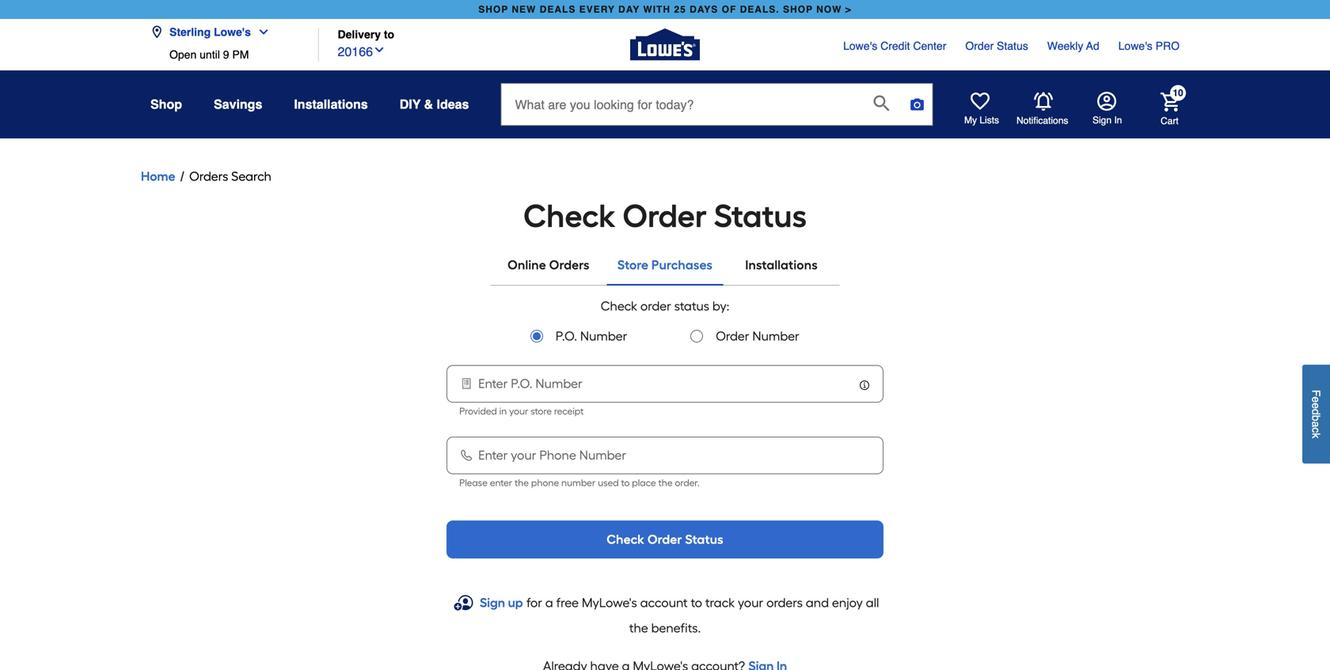 Task type: locate. For each thing, give the bounding box(es) containing it.
0 vertical spatial status
[[997, 40, 1029, 52]]

sign in button
[[1093, 92, 1123, 127]]

0 vertical spatial sign
[[1093, 115, 1112, 126]]

1 vertical spatial sign
[[480, 596, 505, 611]]

status inside button
[[686, 533, 724, 548]]

all
[[866, 596, 880, 611]]

camera image
[[910, 97, 926, 112]]

orders right online
[[549, 258, 590, 273]]

installations button down 20166
[[294, 90, 368, 119]]

0 horizontal spatial sign
[[480, 596, 505, 611]]

e up the d
[[1311, 397, 1323, 403]]

notifications
[[1017, 115, 1069, 126]]

1 horizontal spatial lowe's
[[844, 40, 878, 52]]

2 number from the left
[[753, 329, 800, 344]]

search image
[[874, 95, 890, 111]]

diy & ideas button
[[400, 90, 469, 119]]

order status link
[[966, 38, 1029, 54]]

sterling lowe's button
[[151, 16, 276, 48]]

0 horizontal spatial lowe's
[[214, 26, 251, 38]]

1 shop from the left
[[479, 4, 509, 15]]

new
[[512, 4, 537, 15]]

by:
[[713, 299, 730, 314]]

0 horizontal spatial chevron down image
[[251, 26, 270, 38]]

1 horizontal spatial number
[[753, 329, 800, 344]]

1 horizontal spatial the
[[630, 621, 649, 637]]

sign
[[1093, 115, 1112, 126], [480, 596, 505, 611]]

check order status down the place
[[607, 533, 724, 548]]

check order status
[[524, 197, 807, 235], [607, 533, 724, 548]]

1 horizontal spatial installations button
[[724, 246, 840, 284]]

1 vertical spatial to
[[621, 478, 630, 489]]

order number
[[716, 329, 800, 344]]

check order status up store purchases button
[[524, 197, 807, 235]]

the right enter
[[515, 478, 529, 489]]

in
[[500, 406, 507, 417]]

installations
[[294, 97, 368, 112], [746, 258, 818, 273]]

check up the online orders
[[524, 197, 616, 235]]

and
[[806, 596, 829, 611]]

sign left up
[[480, 596, 505, 611]]

sign for sign in
[[1093, 115, 1112, 126]]

check order status inside button
[[607, 533, 724, 548]]

lowe's inside sterling lowe's button
[[214, 26, 251, 38]]

1 vertical spatial installations
[[746, 258, 818, 273]]

sign up link
[[480, 594, 523, 613]]

shop left new
[[479, 4, 509, 15]]

1 horizontal spatial sign
[[1093, 115, 1112, 126]]

store purchases
[[618, 258, 713, 273]]

mylowe's
[[582, 596, 637, 611]]

2 vertical spatial check
[[607, 533, 645, 548]]

1 horizontal spatial chevron down image
[[373, 44, 386, 56]]

0 vertical spatial orders
[[189, 169, 228, 184]]

to left the track
[[691, 596, 703, 611]]

orders
[[189, 169, 228, 184], [549, 258, 590, 273]]

shop
[[479, 4, 509, 15], [783, 4, 813, 15]]

with
[[644, 4, 671, 15]]

shop left now
[[783, 4, 813, 15]]

check
[[524, 197, 616, 235], [601, 299, 638, 314], [607, 533, 645, 548]]

f
[[1311, 390, 1323, 397]]

1 number from the left
[[581, 329, 628, 344]]

check down used
[[607, 533, 645, 548]]

b
[[1311, 416, 1323, 422]]

0 horizontal spatial number
[[581, 329, 628, 344]]

lowe's for lowe's credit center
[[844, 40, 878, 52]]

0 vertical spatial chevron down image
[[251, 26, 270, 38]]

info outlined image
[[859, 379, 871, 392]]

purchases
[[652, 258, 713, 273]]

your right in
[[509, 406, 529, 417]]

order
[[966, 40, 994, 52], [623, 197, 707, 235], [716, 329, 750, 344], [648, 533, 683, 548]]

lowe's inside lowe's pro link
[[1119, 40, 1153, 52]]

online
[[508, 258, 547, 273]]

f e e d b a c k button
[[1303, 365, 1331, 464]]

lowe's up 9
[[214, 26, 251, 38]]

to right used
[[621, 478, 630, 489]]

f e e d b a c k
[[1311, 390, 1323, 439]]

>
[[846, 4, 852, 15]]

a up the k
[[1311, 422, 1323, 428]]

shop
[[151, 97, 182, 112]]

1 vertical spatial your
[[738, 596, 764, 611]]

1 horizontal spatial to
[[621, 478, 630, 489]]

track
[[706, 596, 735, 611]]

my lists
[[965, 115, 1000, 126]]

0 horizontal spatial orders
[[189, 169, 228, 184]]

1 vertical spatial a
[[546, 596, 554, 611]]

to inside sign up for a free mylowe's account to track your orders and enjoy all the benefits.
[[691, 596, 703, 611]]

receipt
[[554, 406, 584, 417]]

installations for store purchases
[[746, 258, 818, 273]]

please enter the phone number used to place the order.
[[460, 478, 700, 489]]

order right center at the top of the page
[[966, 40, 994, 52]]

0 horizontal spatial shop
[[479, 4, 509, 15]]

the down account
[[630, 621, 649, 637]]

now
[[817, 4, 842, 15]]

lowe's left credit
[[844, 40, 878, 52]]

installations button up by:
[[724, 246, 840, 284]]

your
[[509, 406, 529, 417], [738, 596, 764, 611]]

2 vertical spatial to
[[691, 596, 703, 611]]

chevron down image inside 20166 button
[[373, 44, 386, 56]]

1 vertical spatial installations button
[[724, 246, 840, 284]]

1 horizontal spatial your
[[738, 596, 764, 611]]

1 vertical spatial check order status
[[607, 533, 724, 548]]

ideas
[[437, 97, 469, 112]]

shop new deals every day with 25 days of deals. shop now >
[[479, 4, 852, 15]]

0 horizontal spatial to
[[384, 28, 395, 41]]

0 vertical spatial check
[[524, 197, 616, 235]]

1 vertical spatial chevron down image
[[373, 44, 386, 56]]

0 vertical spatial installations
[[294, 97, 368, 112]]

to right the delivery
[[384, 28, 395, 41]]

lowe's pro
[[1119, 40, 1180, 52]]

sign inside the sign in button
[[1093, 115, 1112, 126]]

the right the place
[[659, 478, 673, 489]]

2 horizontal spatial lowe's
[[1119, 40, 1153, 52]]

status inside "link"
[[997, 40, 1029, 52]]

phone outlined image
[[460, 448, 474, 464]]

0 horizontal spatial installations
[[294, 97, 368, 112]]

the inside sign up for a free mylowe's account to track your orders and enjoy all the benefits.
[[630, 621, 649, 637]]

0 horizontal spatial a
[[546, 596, 554, 611]]

e up b
[[1311, 403, 1323, 410]]

orders
[[767, 596, 803, 611]]

0 horizontal spatial the
[[515, 478, 529, 489]]

0 vertical spatial your
[[509, 406, 529, 417]]

order.
[[675, 478, 700, 489]]

2 horizontal spatial to
[[691, 596, 703, 611]]

installations down 20166
[[294, 97, 368, 112]]

check left order on the top of the page
[[601, 299, 638, 314]]

1 horizontal spatial installations
[[746, 258, 818, 273]]

1 vertical spatial orders
[[549, 258, 590, 273]]

order down the place
[[648, 533, 683, 548]]

orders search button
[[189, 167, 272, 186]]

lowe's left 'pro'
[[1119, 40, 1153, 52]]

a right for
[[546, 596, 554, 611]]

sign in
[[1093, 115, 1123, 126]]

reprint last receipt image
[[460, 376, 474, 392]]

sterling lowe's
[[170, 26, 251, 38]]

weekly
[[1048, 40, 1084, 52]]

0 horizontal spatial installations button
[[294, 90, 368, 119]]

lists
[[980, 115, 1000, 126]]

sign inside sign up for a free mylowe's account to track your orders and enjoy all the benefits.
[[480, 596, 505, 611]]

home
[[141, 169, 175, 184]]

1 horizontal spatial orders
[[549, 258, 590, 273]]

order status
[[966, 40, 1029, 52]]

sign left in
[[1093, 115, 1112, 126]]

&
[[424, 97, 433, 112]]

installations button
[[294, 90, 368, 119], [724, 246, 840, 284]]

d
[[1311, 410, 1323, 416]]

1 horizontal spatial shop
[[783, 4, 813, 15]]

installations button for store purchases
[[724, 246, 840, 284]]

1 horizontal spatial a
[[1311, 422, 1323, 428]]

2 vertical spatial status
[[686, 533, 724, 548]]

enjoy
[[833, 596, 863, 611]]

the
[[515, 478, 529, 489], [659, 478, 673, 489], [630, 621, 649, 637]]

sign for sign up for a free mylowe's account to track your orders and enjoy all the benefits.
[[480, 596, 505, 611]]

0 vertical spatial a
[[1311, 422, 1323, 428]]

order
[[641, 299, 672, 314]]

20166
[[338, 44, 373, 59]]

installations up order number
[[746, 258, 818, 273]]

benefits.
[[652, 621, 701, 637]]

status
[[997, 40, 1029, 52], [714, 197, 807, 235], [686, 533, 724, 548]]

pm
[[232, 48, 249, 61]]

your right the track
[[738, 596, 764, 611]]

chevron down image
[[251, 26, 270, 38], [373, 44, 386, 56]]

None search field
[[501, 83, 934, 141]]

0 vertical spatial installations button
[[294, 90, 368, 119]]

number for p.o. number
[[581, 329, 628, 344]]

lowe's home improvement account image
[[1098, 92, 1117, 111]]

home link
[[141, 167, 175, 186]]

center
[[914, 40, 947, 52]]

orders left search
[[189, 169, 228, 184]]

store
[[618, 258, 649, 273]]

installations for savings
[[294, 97, 368, 112]]

lowe's inside lowe's credit center link
[[844, 40, 878, 52]]



Task type: describe. For each thing, give the bounding box(es) containing it.
a inside sign up for a free mylowe's account to track your orders and enjoy all the benefits.
[[546, 596, 554, 611]]

until
[[200, 48, 220, 61]]

lowe's credit center link
[[844, 38, 947, 54]]

provided in your store receipt
[[460, 406, 584, 417]]

order inside "link"
[[966, 40, 994, 52]]

savings
[[214, 97, 262, 112]]

savings button
[[214, 90, 262, 119]]

used
[[598, 478, 619, 489]]

open
[[170, 48, 197, 61]]

10
[[1173, 87, 1184, 99]]

orders search
[[189, 169, 272, 184]]

account
[[641, 596, 688, 611]]

sterling
[[170, 26, 211, 38]]

9
[[223, 48, 229, 61]]

check order status by:
[[601, 299, 730, 314]]

every
[[580, 4, 615, 15]]

delivery
[[338, 28, 381, 41]]

order inside button
[[648, 533, 683, 548]]

day
[[619, 4, 640, 15]]

lowe's home improvement cart image
[[1161, 92, 1180, 111]]

lowe's credit center
[[844, 40, 947, 52]]

diy
[[400, 97, 421, 112]]

days
[[690, 4, 719, 15]]

2 shop from the left
[[783, 4, 813, 15]]

sign up for a free mylowe's account to track your orders and enjoy all the benefits.
[[480, 596, 880, 637]]

1 e from the top
[[1311, 397, 1323, 403]]

open until 9 pm
[[170, 48, 249, 61]]

check order status button
[[447, 521, 884, 559]]

order down by:
[[716, 329, 750, 344]]

Search Query text field
[[502, 84, 861, 125]]

your inside sign up for a free mylowe's account to track your orders and enjoy all the benefits.
[[738, 596, 764, 611]]

please
[[460, 478, 488, 489]]

number for order number
[[753, 329, 800, 344]]

2 horizontal spatial the
[[659, 478, 673, 489]]

delivery to
[[338, 28, 395, 41]]

1 vertical spatial status
[[714, 197, 807, 235]]

place
[[632, 478, 656, 489]]

my
[[965, 115, 978, 126]]

credit
[[881, 40, 911, 52]]

online orders button
[[491, 246, 607, 284]]

c
[[1311, 428, 1323, 434]]

2 e from the top
[[1311, 403, 1323, 410]]

weekly ad link
[[1048, 38, 1100, 54]]

store purchases button
[[607, 246, 724, 284]]

weekly ad
[[1048, 40, 1100, 52]]

number
[[562, 478, 596, 489]]

p.o.
[[556, 329, 578, 344]]

phone
[[531, 478, 559, 489]]

pro
[[1156, 40, 1180, 52]]

deals.
[[740, 4, 780, 15]]

shop button
[[151, 90, 182, 119]]

0 vertical spatial to
[[384, 28, 395, 41]]

shop new deals every day with 25 days of deals. shop now > link
[[475, 0, 855, 19]]

lowe's for lowe's pro
[[1119, 40, 1153, 52]]

20166 button
[[338, 41, 386, 61]]

enter
[[490, 478, 513, 489]]

0 horizontal spatial your
[[509, 406, 529, 417]]

installations button for savings
[[294, 90, 368, 119]]

diy & ideas
[[400, 97, 469, 112]]

p.o. number
[[556, 329, 628, 344]]

1 vertical spatial check
[[601, 299, 638, 314]]

chevron down image inside sterling lowe's button
[[251, 26, 270, 38]]

store
[[531, 406, 552, 417]]

check inside button
[[607, 533, 645, 548]]

in
[[1115, 115, 1123, 126]]

k
[[1311, 434, 1323, 439]]

status
[[675, 299, 710, 314]]

location image
[[151, 26, 163, 38]]

lowe's home improvement notification center image
[[1035, 92, 1054, 111]]

search
[[231, 169, 272, 184]]

order up store purchases button
[[623, 197, 707, 235]]

my lists link
[[965, 92, 1000, 127]]

online orders
[[508, 258, 590, 273]]

provided
[[460, 406, 497, 417]]

lowe's pro link
[[1119, 38, 1180, 54]]

lowe's home improvement logo image
[[631, 10, 700, 80]]

a inside "button"
[[1311, 422, 1323, 428]]

for
[[527, 596, 543, 611]]

0 vertical spatial check order status
[[524, 197, 807, 235]]

free
[[557, 596, 579, 611]]

deals
[[540, 4, 576, 15]]

ad
[[1087, 40, 1100, 52]]

25
[[674, 4, 687, 15]]

orders inside orders search button
[[189, 169, 228, 184]]

lowe's home improvement lists image
[[971, 92, 990, 111]]

orders inside online orders button
[[549, 258, 590, 273]]



Task type: vqa. For each thing, say whether or not it's contained in the screenshot.
Order Number
yes



